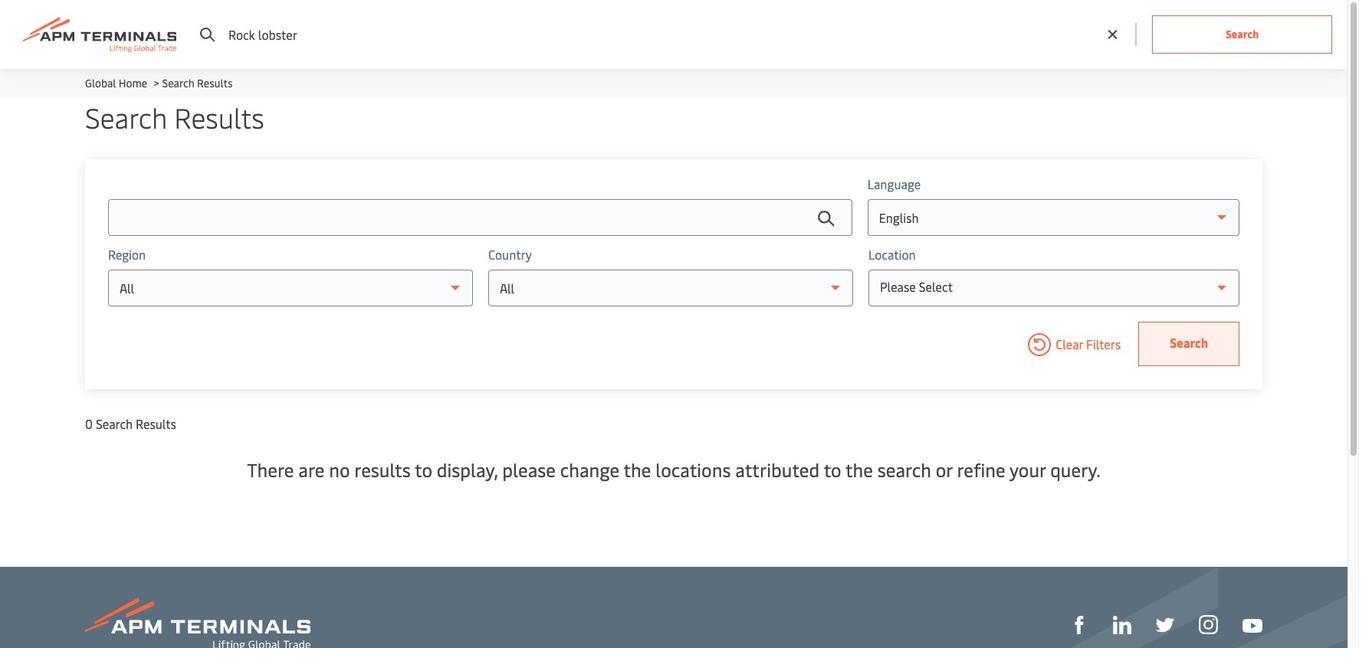 Task type: describe. For each thing, give the bounding box(es) containing it.
global
[[85, 76, 116, 90]]

there are no results to display, please change the locations attributed to the search or refine your query.
[[247, 458, 1101, 482]]

region
[[108, 246, 146, 263]]

linkedin__x28_alt_x29__3_ link
[[1113, 615, 1131, 635]]

instagram image
[[1199, 616, 1218, 635]]

Search query input text field
[[108, 199, 852, 236]]

instagram link
[[1199, 614, 1218, 635]]

>
[[154, 76, 159, 90]]

youtube image
[[1243, 619, 1263, 633]]

global home link
[[85, 76, 147, 90]]

linkedin image
[[1113, 616, 1131, 635]]

0
[[85, 415, 93, 432]]

search button
[[1139, 322, 1240, 366]]

please
[[502, 458, 556, 482]]

location
[[868, 246, 916, 263]]

0 vertical spatial results
[[197, 76, 233, 90]]

search
[[878, 458, 931, 482]]

global home > search results
[[85, 76, 233, 90]]

please select
[[880, 278, 953, 295]]

login / create account link
[[1166, 0, 1319, 69]]

shape link
[[1070, 615, 1089, 635]]

clear filters button
[[1023, 322, 1121, 366]]

refine
[[957, 458, 1005, 482]]

results
[[354, 458, 411, 482]]

please
[[880, 278, 916, 295]]

display,
[[437, 458, 498, 482]]

attributed
[[735, 458, 820, 482]]

2 the from the left
[[845, 458, 873, 482]]

your
[[1010, 458, 1046, 482]]

facebook image
[[1070, 616, 1089, 635]]



Task type: locate. For each thing, give the bounding box(es) containing it.
clear
[[1056, 336, 1083, 353]]

results
[[197, 76, 233, 90], [174, 98, 264, 136], [136, 415, 176, 432]]

filters
[[1086, 336, 1121, 353]]

create
[[1235, 26, 1271, 43]]

to right results
[[415, 458, 432, 482]]

Global search search field
[[215, 0, 1099, 69]]

2 vertical spatial results
[[136, 415, 176, 432]]

search inside button
[[1170, 334, 1208, 351]]

fill 44 link
[[1156, 615, 1174, 635]]

twitter image
[[1156, 616, 1174, 635]]

select
[[919, 278, 953, 295]]

1 the from the left
[[624, 458, 651, 482]]

1 horizontal spatial the
[[845, 458, 873, 482]]

None submit
[[1152, 15, 1332, 54]]

1 horizontal spatial to
[[824, 458, 841, 482]]

results up the search results
[[197, 76, 233, 90]]

country
[[488, 246, 532, 263]]

language
[[868, 176, 921, 192]]

2 to from the left
[[824, 458, 841, 482]]

/
[[1227, 26, 1232, 43]]

results right 0
[[136, 415, 176, 432]]

0 horizontal spatial to
[[415, 458, 432, 482]]

Page number field
[[1191, 512, 1216, 537]]

account
[[1273, 26, 1319, 43]]

login
[[1195, 26, 1225, 43]]

search
[[162, 76, 194, 90], [85, 98, 167, 136], [1170, 334, 1208, 351], [96, 415, 133, 432]]

change
[[560, 458, 619, 482]]

1 vertical spatial results
[[174, 98, 264, 136]]

the
[[624, 458, 651, 482], [845, 458, 873, 482]]

are
[[298, 458, 325, 482]]

to right attributed in the bottom of the page
[[824, 458, 841, 482]]

query.
[[1050, 458, 1101, 482]]

there
[[247, 458, 294, 482]]

the left search
[[845, 458, 873, 482]]

locations
[[656, 458, 731, 482]]

results down global home > search results
[[174, 98, 264, 136]]

no
[[329, 458, 350, 482]]

1 to from the left
[[415, 458, 432, 482]]

apmt footer logo image
[[85, 598, 310, 649]]

home
[[119, 76, 147, 90]]

clear filters
[[1056, 336, 1121, 353]]

0 horizontal spatial the
[[624, 458, 651, 482]]

or
[[936, 458, 953, 482]]

to
[[415, 458, 432, 482], [824, 458, 841, 482]]

the right change
[[624, 458, 651, 482]]

0 search results
[[85, 415, 176, 432]]

login / create account
[[1195, 26, 1319, 43]]

search results
[[85, 98, 264, 136]]

you tube link
[[1243, 615, 1263, 634]]



Task type: vqa. For each thing, say whether or not it's contained in the screenshot.
to to the left
yes



